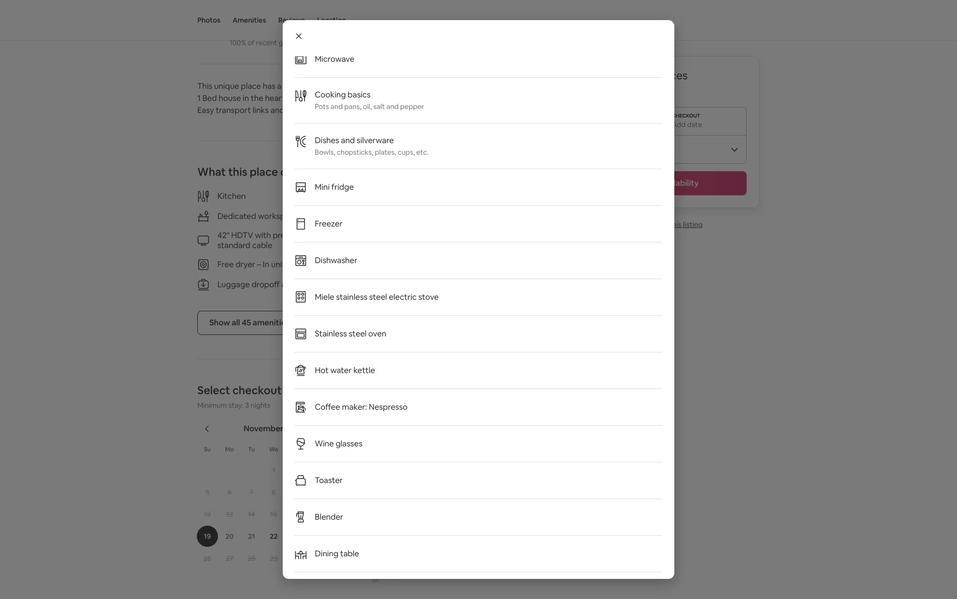 Task type: vqa. For each thing, say whether or not it's contained in the screenshot.
first 22 button from the right
yes



Task type: locate. For each thing, give the bounding box(es) containing it.
1 horizontal spatial 19 button
[[409, 526, 431, 547]]

unit for free dryer – in unit
[[271, 259, 286, 270]]

0 horizontal spatial 22 button
[[263, 526, 285, 547]]

1 vertical spatial in
[[263, 259, 270, 270]]

20 button up 27, wednesday, december 2023. unavailable button
[[431, 526, 453, 547]]

muswell
[[297, 93, 326, 104]]

gave up reviews on the left top of the page
[[299, 4, 314, 13]]

16 button
[[285, 504, 307, 525]]

2023 up th
[[285, 424, 304, 434]]

miele stainless steel electric stove
[[315, 292, 439, 303]]

5- right process
[[393, 38, 400, 47]]

transport
[[216, 105, 251, 116]]

0 horizontal spatial 2023
[[285, 424, 304, 434]]

1 vertical spatial 17 button
[[364, 526, 387, 547]]

31 button
[[364, 570, 387, 592]]

a inside this unique place has a style all its own. 1 bed house in the heart of muswell hill (north london), with views over london. easy transport links and close to shops
[[277, 81, 282, 91]]

date
[[688, 120, 703, 129], [284, 383, 308, 398]]

workspace
[[258, 211, 299, 222]]

1 horizontal spatial 21 button
[[453, 526, 475, 547]]

0 vertical spatial 1
[[198, 93, 201, 104]]

24 button
[[307, 526, 329, 547]]

0 horizontal spatial 23
[[292, 532, 300, 541]]

a right has
[[277, 81, 282, 91]]

0 horizontal spatial add
[[585, 68, 607, 82]]

mo
[[225, 446, 234, 454]]

24, sunday, december 2023. unavailable button
[[365, 548, 386, 569]]

1 vertical spatial guests
[[279, 38, 301, 47]]

recent down amenities
[[256, 38, 277, 47]]

11/19/2023
[[591, 120, 626, 129]]

reviews button
[[278, 0, 305, 40]]

this left listing
[[670, 220, 682, 229]]

steel left electric at the left of the page
[[370, 292, 387, 303]]

1 horizontal spatial 21
[[460, 532, 467, 541]]

0 vertical spatial steel
[[370, 292, 387, 303]]

stay:
[[229, 401, 244, 410]]

1 22 button from the left
[[263, 526, 285, 547]]

23 button left 24
[[285, 526, 307, 547]]

23 left 24
[[292, 532, 300, 541]]

the up links
[[251, 93, 264, 104]]

free for free washer – in unit
[[386, 231, 402, 242]]

0 horizontal spatial date
[[284, 383, 308, 398]]

guests down the experience
[[279, 38, 301, 47]]

2023 for november 2023
[[285, 424, 304, 434]]

add down prices
[[673, 120, 686, 129]]

oil,
[[363, 102, 372, 111]]

of inside great check-in experience 100% of recent guests gave the check-in process a 5-star rating.
[[248, 38, 255, 47]]

30 button
[[285, 548, 307, 569]]

0 horizontal spatial 23 button
[[285, 526, 307, 547]]

of right 95%
[[244, 4, 251, 13]]

kitchen
[[218, 191, 246, 202]]

1 left bed
[[198, 93, 201, 104]]

1 horizontal spatial add
[[673, 120, 686, 129]]

2 vertical spatial a
[[277, 81, 282, 91]]

in
[[438, 231, 445, 242], [263, 259, 270, 270]]

17 up the "24, sunday, december 2023. unavailable" button in the bottom left of the page
[[372, 532, 379, 541]]

22
[[270, 532, 278, 541], [482, 532, 490, 541]]

0 horizontal spatial a
[[277, 81, 282, 91]]

the inside great check-in experience 100% of recent guests gave the check-in process a 5-star rating.
[[319, 38, 330, 47]]

0 vertical spatial with
[[401, 93, 417, 104]]

a right location at the left of the page
[[356, 4, 360, 13]]

0 horizontal spatial this
[[228, 165, 248, 179]]

star right process
[[400, 38, 412, 47]]

dishes and silverware bowls, chopsticks, plates, cups, etc.
[[315, 135, 429, 157]]

of right 100% in the left of the page
[[248, 38, 255, 47]]

nights
[[251, 401, 271, 410]]

15 button
[[263, 504, 285, 525]]

17
[[315, 510, 322, 519], [372, 532, 379, 541]]

0 vertical spatial of
[[244, 4, 251, 13]]

0 horizontal spatial 22
[[270, 532, 278, 541]]

0 horizontal spatial 17
[[315, 510, 322, 519]]

report this listing button
[[629, 220, 703, 229]]

1 horizontal spatial 22
[[482, 532, 490, 541]]

20 button up 27
[[219, 526, 241, 547]]

and right salt
[[387, 102, 399, 111]]

18 up 25 button
[[337, 510, 344, 519]]

– right washer
[[432, 231, 436, 242]]

– for dryer
[[257, 259, 261, 270]]

unit right washer
[[446, 231, 461, 242]]

28
[[248, 554, 256, 563]]

28, thursday, december 2023. unavailable button
[[453, 548, 474, 569]]

21 up 28
[[248, 532, 255, 541]]

in right house
[[243, 93, 249, 104]]

0 horizontal spatial 20
[[226, 532, 234, 541]]

100%
[[230, 38, 246, 47]]

0 horizontal spatial in
[[263, 259, 270, 270]]

5 button
[[197, 482, 219, 503]]

premium
[[273, 230, 306, 241]]

17 right the 16 button
[[315, 510, 322, 519]]

0 horizontal spatial free
[[218, 259, 234, 270]]

guests up reviews on the left top of the page
[[275, 4, 297, 13]]

1 vertical spatial a
[[388, 38, 392, 47]]

0 vertical spatial 5-
[[361, 4, 368, 13]]

1 horizontal spatial with
[[401, 93, 417, 104]]

17 button up 24 button
[[307, 504, 329, 525]]

0 vertical spatial star
[[368, 4, 380, 13]]

silverware
[[357, 135, 394, 146]]

recent up amenities
[[253, 4, 274, 13]]

gave down the experience
[[302, 38, 318, 47]]

0 vertical spatial recent
[[253, 4, 274, 13]]

standard
[[218, 240, 251, 251]]

1 2023 from the left
[[285, 424, 304, 434]]

1 horizontal spatial date
[[688, 120, 703, 129]]

1 vertical spatial place
[[250, 165, 278, 179]]

29, friday, december 2023. unavailable button
[[475, 548, 497, 569]]

18 for the bottom 18 "button"
[[394, 532, 401, 541]]

2 20 from the left
[[438, 532, 446, 541]]

star right location at the left of the page
[[368, 4, 380, 13]]

1 vertical spatial all
[[232, 318, 240, 328]]

close
[[286, 105, 306, 116]]

26 button
[[197, 548, 219, 569]]

20 up 27, wednesday, december 2023. unavailable button
[[438, 532, 446, 541]]

2023 right december
[[453, 424, 472, 434]]

20 for second 20 button from the right
[[226, 532, 234, 541]]

1 vertical spatial gave
[[302, 38, 318, 47]]

0 horizontal spatial 19 button
[[197, 526, 219, 547]]

0 horizontal spatial 1
[[198, 93, 201, 104]]

1 vertical spatial check-
[[332, 38, 354, 47]]

place for offers
[[250, 165, 278, 179]]

23 button down 16, saturday, december 2023. unavailable 'button'
[[497, 526, 519, 547]]

1 vertical spatial of
[[248, 38, 255, 47]]

42"
[[218, 230, 230, 241]]

0 vertical spatial –
[[432, 231, 436, 242]]

18 up 25, monday, december 2023. unavailable button
[[394, 532, 401, 541]]

this up kitchen
[[228, 165, 248, 179]]

1 horizontal spatial star
[[400, 38, 412, 47]]

2 19 from the left
[[416, 532, 423, 541]]

1 vertical spatial unit
[[271, 259, 286, 270]]

add dates for prices
[[585, 68, 688, 82]]

6 button
[[219, 482, 241, 503]]

in down reviews on the left top of the page
[[279, 25, 285, 36]]

a right process
[[388, 38, 392, 47]]

the up location
[[316, 4, 327, 13]]

place left has
[[241, 81, 261, 91]]

november
[[244, 424, 284, 434]]

1 horizontal spatial 22 button
[[475, 526, 497, 547]]

hdtv
[[231, 230, 253, 241]]

unit up dropoff
[[271, 259, 286, 270]]

1 horizontal spatial 20 button
[[431, 526, 453, 547]]

18
[[337, 510, 344, 519], [394, 532, 401, 541]]

cups,
[[398, 148, 415, 157]]

2 22 button from the left
[[475, 526, 497, 547]]

16
[[293, 510, 300, 519]]

and inside this unique place has a style all its own. 1 bed house in the heart of muswell hill (north london), with views over london. easy transport links and close to shops
[[271, 105, 285, 116]]

location
[[318, 16, 346, 25]]

0 vertical spatial date
[[688, 120, 703, 129]]

great check-in experience 100% of recent guests gave the check-in process a 5-star rating.
[[230, 25, 434, 47]]

0 horizontal spatial 21 button
[[241, 526, 263, 547]]

of inside this unique place has a style all its own. 1 bed house in the heart of muswell hill (north london), with views over london. easy transport links and close to shops
[[287, 93, 295, 104]]

star
[[368, 4, 380, 13], [400, 38, 412, 47]]

1 inside this unique place has a style all its own. 1 bed house in the heart of muswell hill (north london), with views over london. easy transport links and close to shops
[[198, 93, 201, 104]]

20 down 13
[[226, 532, 234, 541]]

2 21 button from the left
[[453, 526, 475, 547]]

21 button up 28 button
[[241, 526, 263, 547]]

1 19 from the left
[[204, 532, 211, 541]]

add for add date
[[673, 120, 686, 129]]

in for dryer
[[263, 259, 270, 270]]

and up the chopsticks,
[[341, 135, 355, 146]]

0 horizontal spatial –
[[257, 259, 261, 270]]

20 for 2nd 20 button
[[438, 532, 446, 541]]

in down the cable
[[263, 259, 270, 270]]

1 horizontal spatial 20
[[438, 532, 446, 541]]

0 horizontal spatial all
[[232, 318, 240, 328]]

location button
[[318, 0, 346, 40]]

recent
[[253, 4, 274, 13], [256, 38, 277, 47]]

1 vertical spatial add
[[673, 120, 686, 129]]

22 button up 29 button
[[263, 526, 285, 547]]

shops
[[317, 105, 339, 116]]

0 vertical spatial in
[[438, 231, 445, 242]]

21
[[248, 532, 255, 541], [460, 532, 467, 541]]

0 horizontal spatial 21
[[248, 532, 255, 541]]

1 vertical spatial 5-
[[393, 38, 400, 47]]

check- down amenities
[[253, 25, 279, 36]]

19 down 12, tuesday, december 2023. unavailable button
[[416, 532, 423, 541]]

bowls,
[[315, 148, 336, 157]]

tu
[[248, 446, 255, 454]]

1 horizontal spatial a
[[356, 4, 360, 13]]

1 22 from the left
[[270, 532, 278, 541]]

steel left 'oven'
[[349, 329, 367, 339]]

1 vertical spatial date
[[284, 383, 308, 398]]

2 horizontal spatial a
[[388, 38, 392, 47]]

2 vertical spatial of
[[287, 93, 295, 104]]

add left dates on the top of the page
[[585, 68, 607, 82]]

1 20 from the left
[[226, 532, 234, 541]]

and down heart
[[271, 105, 285, 116]]

gave inside great check-in experience 100% of recent guests gave the check-in process a 5-star rating.
[[302, 38, 318, 47]]

of
[[244, 4, 251, 13], [248, 38, 255, 47], [287, 93, 295, 104]]

check availability button
[[585, 171, 747, 196]]

free left dryer
[[218, 259, 234, 270]]

18 button up 25, monday, december 2023. unavailable button
[[387, 526, 409, 547]]

0 horizontal spatial 5-
[[361, 4, 368, 13]]

0 horizontal spatial unit
[[271, 259, 286, 270]]

27 button
[[219, 548, 241, 569]]

1 horizontal spatial 23
[[504, 532, 512, 541]]

all left 45
[[232, 318, 240, 328]]

19
[[204, 532, 211, 541], [416, 532, 423, 541]]

0 horizontal spatial 19
[[204, 532, 211, 541]]

18 button up 25 button
[[329, 504, 351, 525]]

5- right location at the left of the page
[[361, 4, 368, 13]]

with down dedicated workspace
[[255, 230, 271, 241]]

the inside this unique place has a style all its own. 1 bed house in the heart of muswell hill (north london), with views over london. easy transport links and close to shops
[[251, 93, 264, 104]]

19 button up 26 button at the left of the page
[[197, 526, 219, 547]]

rating. inside great check-in experience 100% of recent guests gave the check-in process a 5-star rating.
[[414, 38, 434, 47]]

0 vertical spatial rating.
[[382, 4, 402, 13]]

unit for free washer – in unit
[[446, 231, 461, 242]]

2023 for december 2023
[[453, 424, 472, 434]]

1 vertical spatial this
[[670, 220, 682, 229]]

0 horizontal spatial 18 button
[[329, 504, 351, 525]]

the
[[316, 4, 327, 13], [319, 38, 330, 47], [251, 93, 264, 104]]

19 up the 26
[[204, 532, 211, 541]]

2 vertical spatial the
[[251, 93, 264, 104]]

check- up microwave
[[332, 38, 354, 47]]

heart
[[265, 93, 285, 104]]

wine glasses
[[315, 439, 363, 449]]

21 button down 14, thursday, december 2023. unavailable button
[[453, 526, 475, 547]]

1 horizontal spatial steel
[[370, 292, 387, 303]]

0 vertical spatial check-
[[253, 25, 279, 36]]

5- inside great check-in experience 100% of recent guests gave the check-in process a 5-star rating.
[[393, 38, 400, 47]]

the up microwave
[[319, 38, 330, 47]]

1 horizontal spatial 18 button
[[387, 526, 409, 547]]

1 20 button from the left
[[219, 526, 241, 547]]

all left its
[[303, 81, 311, 91]]

6
[[228, 488, 232, 497]]

20
[[226, 532, 234, 541], [438, 532, 446, 541]]

2023
[[285, 424, 304, 434], [453, 424, 472, 434]]

dropoff
[[252, 279, 280, 290]]

2 23 from the left
[[504, 532, 512, 541]]

0 vertical spatial all
[[303, 81, 311, 91]]

1 horizontal spatial 5-
[[393, 38, 400, 47]]

1 vertical spatial steel
[[349, 329, 367, 339]]

1 vertical spatial 1
[[272, 466, 275, 475]]

over
[[441, 93, 457, 104]]

1 horizontal spatial 23 button
[[497, 526, 519, 547]]

0 vertical spatial 17
[[315, 510, 322, 519]]

has
[[263, 81, 276, 91]]

1 inside 1 button
[[272, 466, 275, 475]]

16, saturday, december 2023. unavailable button
[[498, 504, 519, 525]]

1 horizontal spatial unit
[[446, 231, 461, 242]]

0 horizontal spatial rating.
[[382, 4, 402, 13]]

place inside this unique place has a style all its own. 1 bed house in the heart of muswell hill (north london), with views over london. easy transport links and close to shops
[[241, 81, 261, 91]]

2 horizontal spatial in
[[354, 38, 359, 47]]

0 horizontal spatial 18
[[337, 510, 344, 519]]

1 horizontal spatial 17
[[372, 532, 379, 541]]

november 2023
[[244, 424, 304, 434]]

22 up 29 button
[[270, 532, 278, 541]]

22 up "29, friday, december 2023. unavailable" button at the bottom
[[482, 532, 490, 541]]

18 for the leftmost 18 "button"
[[337, 510, 344, 519]]

27, wednesday, december 2023. unavailable button
[[431, 548, 452, 569]]

of down style
[[287, 93, 295, 104]]

21 up the 28, thursday, december 2023. unavailable button
[[460, 532, 467, 541]]

amenities
[[253, 318, 290, 328]]

in right washer
[[438, 231, 445, 242]]

1 23 button from the left
[[285, 526, 307, 547]]

0 vertical spatial 18
[[337, 510, 344, 519]]

14
[[248, 510, 255, 519]]

7
[[250, 488, 254, 497]]

table
[[341, 549, 359, 559]]

place left offers
[[250, 165, 278, 179]]

recent inside great check-in experience 100% of recent guests gave the check-in process a 5-star rating.
[[256, 38, 277, 47]]

22 button up "29, friday, december 2023. unavailable" button at the bottom
[[475, 526, 497, 547]]

in left process
[[354, 38, 359, 47]]

1 vertical spatial rating.
[[414, 38, 434, 47]]

25 button
[[329, 526, 351, 547]]

prices
[[657, 68, 688, 82]]

great
[[230, 25, 251, 36]]

water
[[331, 365, 352, 376]]

1 vertical spatial –
[[257, 259, 261, 270]]

add for add dates for prices
[[585, 68, 607, 82]]

nespresso
[[369, 402, 408, 413]]

17 button up the "24, sunday, december 2023. unavailable" button in the bottom left of the page
[[364, 526, 387, 547]]

13 button
[[219, 504, 241, 525]]

42" hdtv with premium cable, standard cable
[[218, 230, 330, 251]]

1 down we
[[272, 466, 275, 475]]

1 horizontal spatial 18
[[394, 532, 401, 541]]

19 button down 12, tuesday, december 2023. unavailable button
[[409, 526, 431, 547]]

mini
[[315, 182, 330, 193]]

1 vertical spatial 17
[[372, 532, 379, 541]]

with left views
[[401, 93, 417, 104]]

23 down 16, saturday, december 2023. unavailable 'button'
[[504, 532, 512, 541]]

23 for 1st the 23 button from left
[[292, 532, 300, 541]]

19 button
[[197, 526, 219, 547], [409, 526, 431, 547]]

2 2023 from the left
[[453, 424, 472, 434]]

2 22 from the left
[[482, 532, 490, 541]]

1 horizontal spatial –
[[432, 231, 436, 242]]

0 horizontal spatial star
[[368, 4, 380, 13]]

calendar application
[[185, 413, 863, 600]]

– right dryer
[[257, 259, 261, 270]]

0 horizontal spatial check-
[[253, 25, 279, 36]]

free for free dryer – in unit
[[218, 259, 234, 270]]

1 23 from the left
[[292, 532, 300, 541]]

12 button
[[197, 504, 219, 525]]

0 vertical spatial 17 button
[[307, 504, 329, 525]]

0 vertical spatial add
[[585, 68, 607, 82]]

22 button
[[263, 526, 285, 547], [475, 526, 497, 547]]

date inside the select checkout date minimum stay: 3 nights
[[284, 383, 308, 398]]

1 horizontal spatial 17 button
[[364, 526, 387, 547]]

0 vertical spatial unit
[[446, 231, 461, 242]]

1 vertical spatial star
[[400, 38, 412, 47]]

free left washer
[[386, 231, 402, 242]]

this for report
[[670, 220, 682, 229]]

a inside great check-in experience 100% of recent guests gave the check-in process a 5-star rating.
[[388, 38, 392, 47]]

0 horizontal spatial 20 button
[[219, 526, 241, 547]]

luggage dropoff allowed
[[218, 279, 310, 290]]

guests
[[275, 4, 297, 13], [279, 38, 301, 47]]

31
[[372, 577, 379, 586]]

0 horizontal spatial steel
[[349, 329, 367, 339]]



Task type: describe. For each thing, give the bounding box(es) containing it.
cable
[[252, 240, 273, 251]]

0 vertical spatial a
[[356, 4, 360, 13]]

3
[[245, 401, 249, 410]]

maker:
[[342, 402, 367, 413]]

cooking
[[315, 89, 346, 100]]

2 21 from the left
[[460, 532, 467, 541]]

amenities button
[[233, 0, 266, 40]]

with inside this unique place has a style all its own. 1 bed house in the heart of muswell hill (north london), with views over london. easy transport links and close to shops
[[401, 93, 417, 104]]

and inside dishes and silverware bowls, chopsticks, plates, cups, etc.
[[341, 135, 355, 146]]

miele
[[315, 292, 335, 303]]

26
[[204, 554, 212, 563]]

2 19 button from the left
[[409, 526, 431, 547]]

stainless
[[336, 292, 368, 303]]

basics
[[348, 89, 371, 100]]

views
[[419, 93, 439, 104]]

electric
[[389, 292, 417, 303]]

hot
[[315, 365, 329, 376]]

we
[[269, 446, 279, 454]]

mini fridge
[[315, 182, 354, 193]]

salt
[[374, 102, 385, 111]]

report
[[645, 220, 668, 229]]

1 horizontal spatial in
[[279, 25, 285, 36]]

all inside button
[[232, 318, 240, 328]]

all inside this unique place has a style all its own. 1 bed house in the heart of muswell hill (north london), with views over london. easy transport links and close to shops
[[303, 81, 311, 91]]

in inside this unique place has a style all its own. 1 bed house in the heart of muswell hill (north london), with views over london. easy transport links and close to shops
[[243, 93, 249, 104]]

toaster
[[315, 475, 343, 486]]

23 for first the 23 button from right
[[504, 532, 512, 541]]

free dryer – in unit
[[218, 259, 286, 270]]

15
[[271, 510, 277, 519]]

1 21 from the left
[[248, 532, 255, 541]]

london),
[[367, 93, 399, 104]]

su
[[204, 446, 211, 454]]

show
[[210, 318, 230, 328]]

show all 45 amenities button
[[198, 311, 302, 335]]

what this place offers dialog
[[283, 20, 675, 600]]

22 for second 22 button from left
[[482, 532, 490, 541]]

dates
[[609, 68, 638, 82]]

stainless steel oven
[[315, 329, 387, 339]]

kettle
[[354, 365, 375, 376]]

45
[[242, 318, 251, 328]]

oven
[[369, 329, 387, 339]]

1 horizontal spatial check-
[[332, 38, 354, 47]]

washer
[[404, 231, 430, 242]]

what this place offers
[[198, 165, 311, 179]]

this unique place has a style all its own. 1 bed house in the heart of muswell hill (north london), with views over london. easy transport links and close to shops
[[198, 81, 489, 116]]

luggage
[[218, 279, 250, 290]]

add date
[[673, 120, 703, 129]]

10, sunday, december 2023. unavailable button
[[365, 504, 386, 525]]

dishes
[[315, 135, 340, 146]]

26, tuesday, december 2023. unavailable button
[[409, 548, 430, 569]]

place for has
[[241, 81, 261, 91]]

reviews
[[278, 16, 305, 25]]

fridge
[[332, 182, 354, 193]]

select
[[198, 383, 230, 398]]

28 button
[[241, 548, 263, 569]]

pepper
[[401, 102, 424, 111]]

7 button
[[241, 482, 263, 503]]

(north
[[341, 93, 365, 104]]

guests inside great check-in experience 100% of recent guests gave the check-in process a 5-star rating.
[[279, 38, 301, 47]]

14, thursday, december 2023. unavailable button
[[453, 504, 474, 525]]

microwave
[[315, 54, 355, 64]]

photos button
[[198, 0, 221, 40]]

– for washer
[[432, 231, 436, 242]]

dedicated
[[218, 211, 256, 222]]

1 vertical spatial 18 button
[[387, 526, 409, 547]]

in for washer
[[438, 231, 445, 242]]

13, wednesday, december 2023. unavailable button
[[431, 504, 452, 525]]

5
[[206, 488, 210, 497]]

process
[[361, 38, 386, 47]]

11, monday, december 2023. unavailable button
[[387, 504, 408, 525]]

availability
[[659, 178, 699, 188]]

hot water kettle
[[315, 365, 375, 376]]

95% of recent guests gave the location a 5-star rating.
[[230, 4, 402, 13]]

2 button
[[285, 460, 307, 481]]

report this listing
[[645, 220, 703, 229]]

0 vertical spatial gave
[[299, 4, 314, 13]]

what
[[198, 165, 226, 179]]

pans,
[[345, 102, 362, 111]]

0 vertical spatial the
[[316, 4, 327, 13]]

star inside great check-in experience 100% of recent guests gave the check-in process a 5-star rating.
[[400, 38, 412, 47]]

15, friday, december 2023. unavailable button
[[475, 504, 497, 525]]

dedicated workspace
[[218, 211, 299, 222]]

17 for right 17 button
[[372, 532, 379, 541]]

24
[[314, 532, 322, 541]]

dryer
[[236, 259, 256, 270]]

allowed
[[282, 279, 310, 290]]

london.
[[459, 93, 489, 104]]

0 vertical spatial guests
[[275, 4, 297, 13]]

17 for the left 17 button
[[315, 510, 322, 519]]

this
[[198, 81, 213, 91]]

8
[[272, 488, 276, 497]]

offers
[[281, 165, 311, 179]]

2 23 button from the left
[[497, 526, 519, 547]]

1 19 button from the left
[[197, 526, 219, 547]]

location
[[328, 4, 354, 13]]

wine
[[315, 439, 334, 449]]

unique
[[214, 81, 239, 91]]

with inside 42" hdtv with premium cable, standard cable
[[255, 230, 271, 241]]

1 button
[[263, 460, 285, 481]]

this for what
[[228, 165, 248, 179]]

and down cooking
[[331, 102, 343, 111]]

13
[[226, 510, 233, 519]]

12
[[204, 510, 211, 519]]

30, saturday, december 2023. unavailable button
[[498, 548, 519, 569]]

1 21 button from the left
[[241, 526, 263, 547]]

2 20 button from the left
[[431, 526, 453, 547]]

listing
[[684, 220, 703, 229]]

22 for second 22 button from right
[[270, 532, 278, 541]]

style
[[284, 81, 301, 91]]

stove
[[419, 292, 439, 303]]

29
[[270, 554, 278, 563]]

0 horizontal spatial 17 button
[[307, 504, 329, 525]]

sa
[[337, 446, 344, 454]]

fr
[[315, 446, 321, 454]]

12, tuesday, december 2023. unavailable button
[[409, 504, 430, 525]]

25, monday, december 2023. unavailable button
[[387, 548, 408, 569]]

plates,
[[375, 148, 397, 157]]

25
[[336, 532, 344, 541]]

1 vertical spatial in
[[354, 38, 359, 47]]



